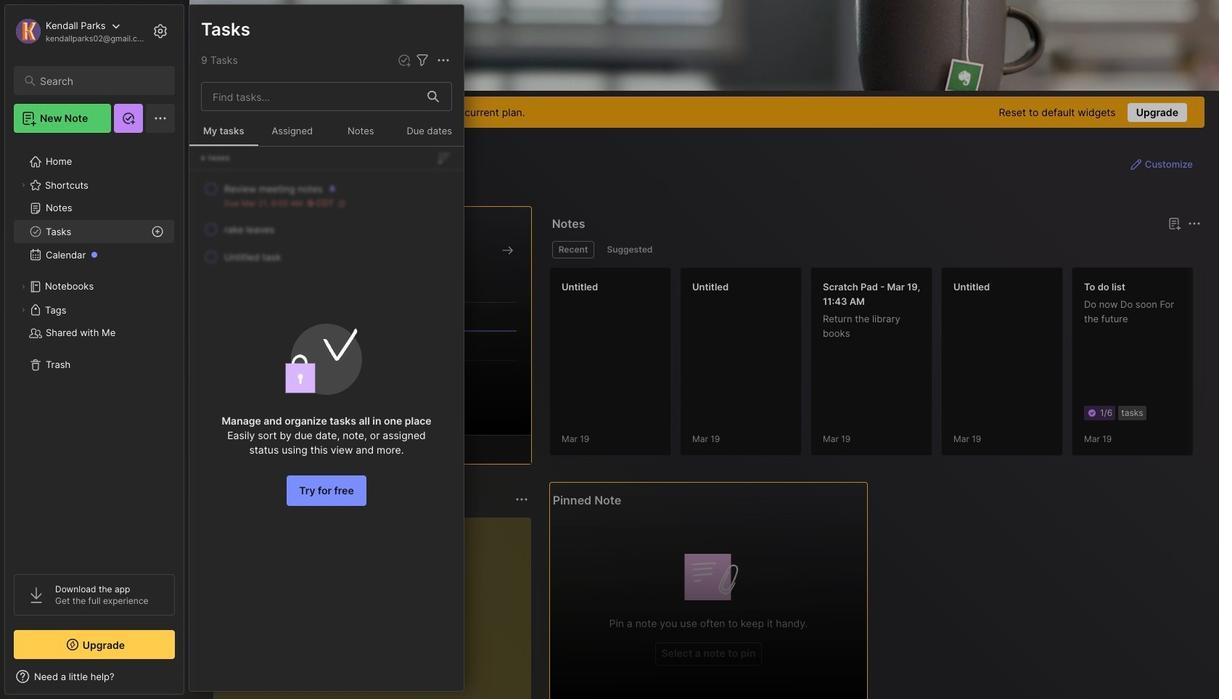 Task type: locate. For each thing, give the bounding box(es) containing it.
row group
[[549, 267, 1220, 465]]

tab
[[552, 241, 595, 258], [601, 241, 660, 258]]

tree
[[5, 142, 184, 561]]

click to collapse image
[[183, 672, 194, 690]]

none search field inside main element
[[40, 72, 162, 89]]

main element
[[0, 0, 189, 699]]

new task image
[[397, 53, 412, 68]]

tab list
[[552, 241, 1200, 258]]

1 horizontal spatial tab
[[601, 241, 660, 258]]

0 horizontal spatial tab
[[552, 241, 595, 258]]

Account field
[[14, 17, 148, 46]]

None search field
[[40, 72, 162, 89]]

settings image
[[152, 23, 169, 40]]

Filter tasks field
[[414, 52, 431, 69]]

filter tasks image
[[414, 52, 431, 69]]

Start writing… text field
[[225, 518, 531, 699]]



Task type: vqa. For each thing, say whether or not it's contained in the screenshot.
'Filter tasks' 'icon'
yes



Task type: describe. For each thing, give the bounding box(es) containing it.
Search text field
[[40, 74, 162, 88]]

1 tab from the left
[[552, 241, 595, 258]]

Find tasks… text field
[[204, 85, 419, 109]]

more actions and view options image
[[435, 52, 452, 69]]

2 tab from the left
[[601, 241, 660, 258]]

More actions and view options field
[[431, 52, 452, 69]]

expand tags image
[[19, 306, 28, 314]]

WHAT'S NEW field
[[5, 665, 184, 688]]

expand notebooks image
[[19, 282, 28, 291]]

tree inside main element
[[5, 142, 184, 561]]



